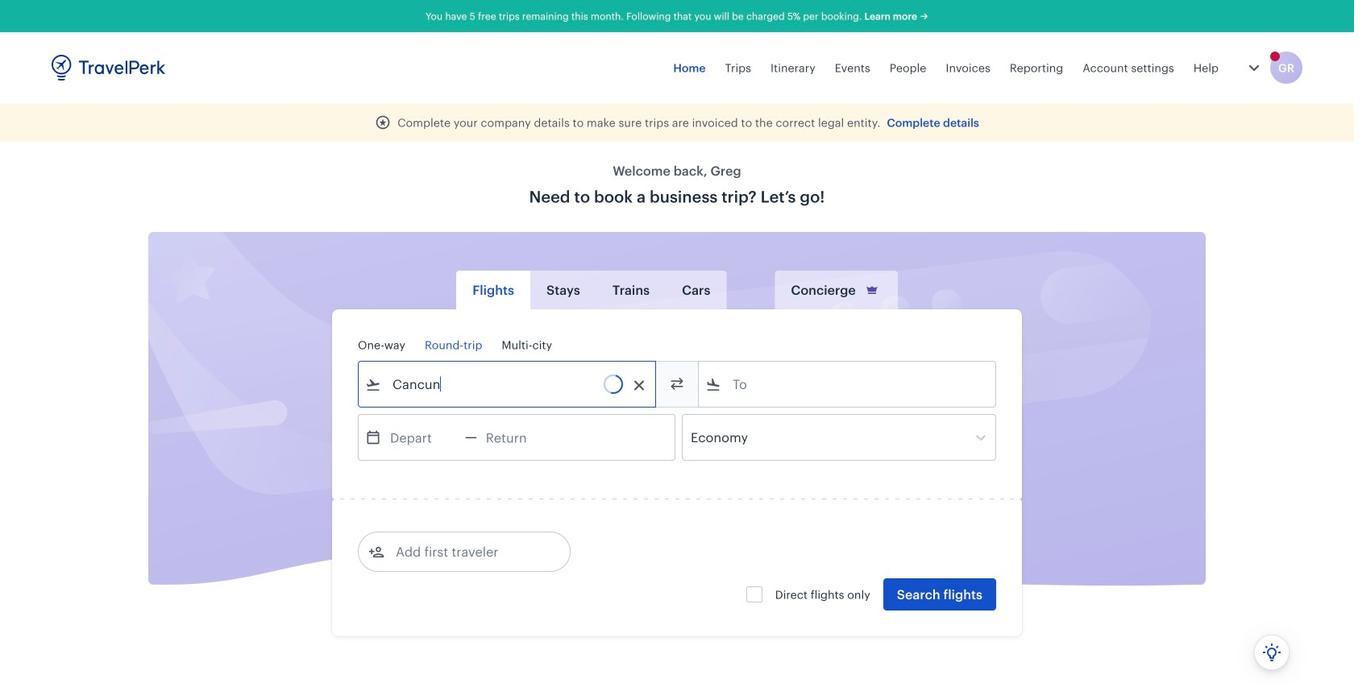 Task type: locate. For each thing, give the bounding box(es) containing it.
Add first traveler search field
[[384, 539, 552, 565]]



Task type: describe. For each thing, give the bounding box(es) containing it.
To search field
[[721, 372, 974, 397]]

From search field
[[381, 372, 634, 397]]

Return text field
[[477, 415, 561, 460]]

Depart text field
[[381, 415, 465, 460]]



